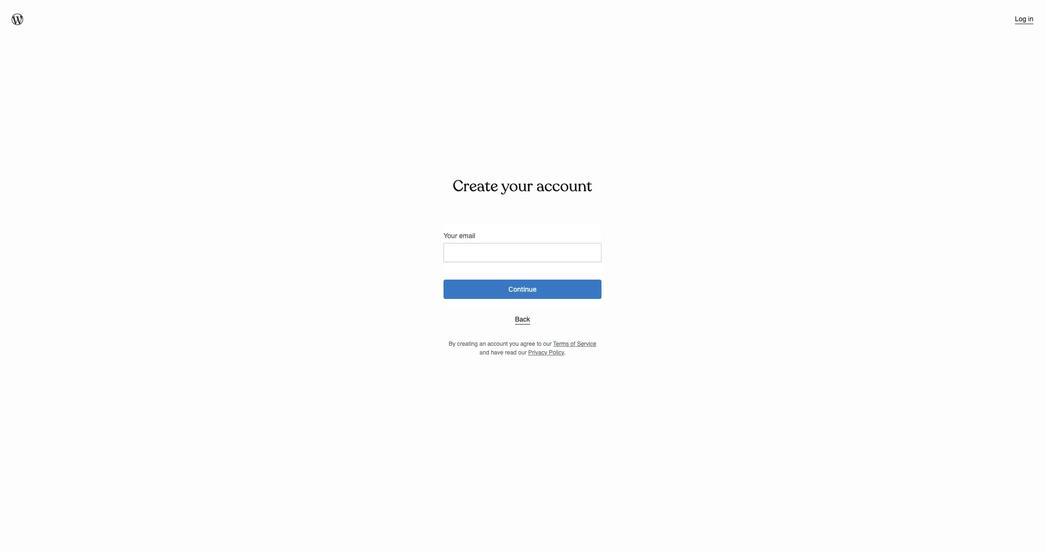 Task type: vqa. For each thing, say whether or not it's contained in the screenshot.
By
yes



Task type: locate. For each thing, give the bounding box(es) containing it.
of
[[571, 341, 576, 347]]

creating
[[457, 341, 478, 347]]

to
[[537, 341, 542, 347]]

log in link
[[1015, 14, 1034, 24]]

continue button
[[444, 280, 602, 299]]

.
[[564, 349, 566, 356]]

our
[[543, 341, 552, 347], [518, 349, 527, 356]]

1 vertical spatial our
[[518, 349, 527, 356]]

by
[[449, 341, 456, 347]]

our down agree
[[518, 349, 527, 356]]

our right to
[[543, 341, 552, 347]]

log
[[1015, 15, 1027, 23]]

0 horizontal spatial our
[[518, 349, 527, 356]]

1 horizontal spatial our
[[543, 341, 552, 347]]

Your email email field
[[444, 243, 602, 262]]

email
[[459, 232, 475, 240]]

an
[[480, 341, 486, 347]]

account
[[488, 341, 508, 347]]

continue
[[509, 285, 537, 293]]

and
[[480, 349, 489, 356]]

your email
[[444, 232, 475, 240]]

terms
[[553, 341, 569, 347]]

by creating an account you agree to our terms of service and have read our privacy policy .
[[449, 341, 597, 356]]

read
[[505, 349, 517, 356]]

your email group
[[444, 231, 602, 262]]

agree
[[521, 341, 535, 347]]

create your account
[[453, 176, 592, 196]]



Task type: describe. For each thing, give the bounding box(es) containing it.
you
[[510, 341, 519, 347]]

back
[[515, 316, 530, 323]]

privacy
[[528, 349, 547, 356]]

0 vertical spatial our
[[543, 341, 552, 347]]

your
[[444, 232, 457, 240]]

create
[[453, 176, 498, 196]]

privacy policy link
[[528, 349, 564, 356]]

log in
[[1015, 15, 1034, 23]]

policy
[[549, 349, 564, 356]]

service
[[577, 341, 597, 347]]

in
[[1029, 15, 1034, 23]]

back button
[[515, 315, 530, 324]]

have
[[491, 349, 504, 356]]

terms of service link
[[553, 341, 597, 347]]

your account
[[502, 176, 592, 196]]



